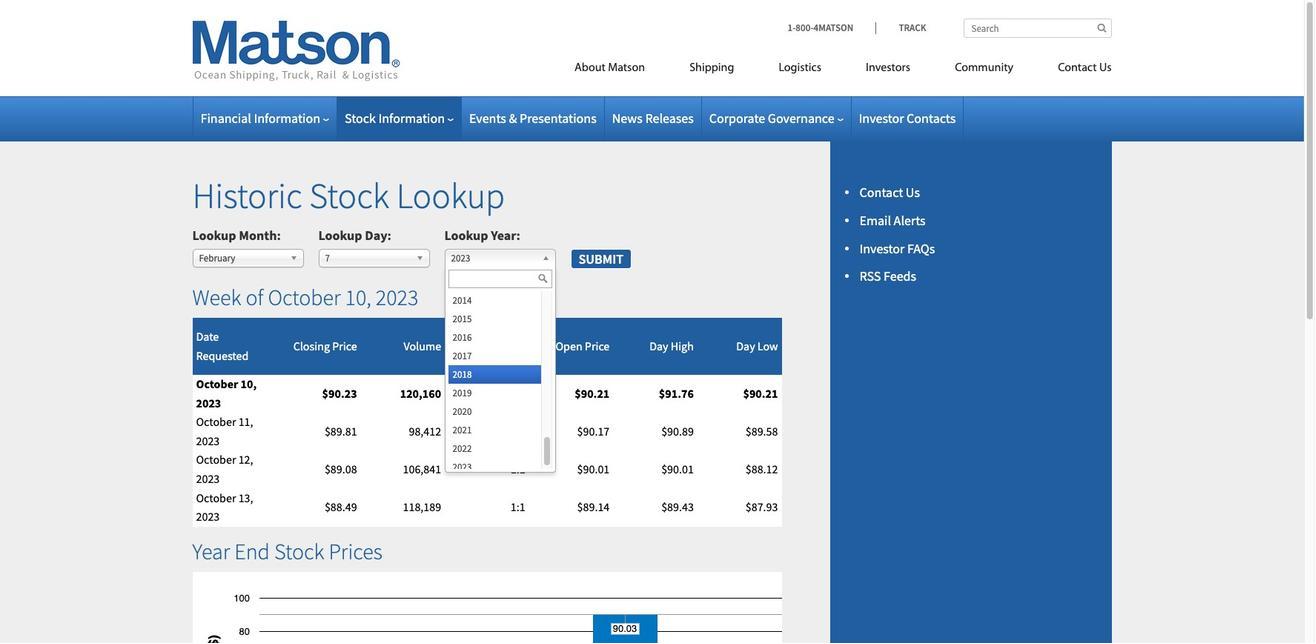 Task type: describe. For each thing, give the bounding box(es) containing it.
events
[[469, 110, 506, 127]]

closing
[[293, 339, 330, 354]]

investors link
[[844, 55, 933, 85]]

Choose from Lookup Year text field
[[448, 270, 552, 288]]

1:1 for $89.14
[[511, 500, 526, 515]]

7
[[325, 252, 330, 264]]

month
[[239, 227, 277, 244]]

logistics
[[779, 62, 822, 74]]

alerts
[[894, 212, 926, 229]]

factor
[[495, 358, 526, 373]]

2018
[[453, 368, 472, 381]]

2023 inside 'october 11, 2023'
[[196, 434, 220, 448]]

contact inside top menu navigation
[[1058, 62, 1097, 74]]

1-
[[788, 22, 796, 34]]

2016
[[453, 331, 472, 344]]

logistics link
[[757, 55, 844, 85]]

october 12, 2023
[[196, 453, 253, 486]]

community
[[955, 62, 1014, 74]]

1:1 for $90.01
[[511, 462, 526, 477]]

0 horizontal spatial contact us link
[[860, 184, 920, 201]]

day low
[[737, 339, 778, 354]]

&
[[509, 110, 517, 127]]

2023 link
[[445, 249, 556, 267]]

4matson
[[814, 22, 854, 34]]

$88.49
[[325, 500, 357, 515]]

12,
[[239, 453, 253, 467]]

$89.58
[[746, 424, 778, 439]]

february link
[[192, 249, 304, 267]]

october for october 12, 2023
[[196, 453, 236, 467]]

shipping link
[[668, 55, 757, 85]]

$89.81
[[325, 424, 357, 439]]

feeds
[[884, 268, 917, 285]]

matson image
[[192, 21, 400, 82]]

october for october 11, 2023
[[196, 415, 236, 430]]

year end stock prices
[[192, 537, 383, 566]]

price for closing price
[[332, 339, 357, 354]]

day for day high
[[650, 339, 669, 354]]

2023 inside october 12, 2023
[[196, 472, 220, 486]]

financial
[[201, 110, 251, 127]]

0 horizontal spatial contact
[[860, 184, 904, 201]]

1 vertical spatial year
[[192, 537, 230, 566]]

1-800-4matson
[[788, 22, 854, 34]]

7 link
[[319, 249, 430, 267]]

lookup year
[[445, 227, 517, 244]]

governance
[[768, 110, 835, 127]]

13,
[[239, 491, 253, 505]]

volume
[[404, 339, 441, 354]]

1 $90.21 from the left
[[575, 386, 610, 401]]

investor faqs
[[860, 240, 935, 257]]

2014
[[453, 294, 472, 307]]

0 vertical spatial stock
[[345, 110, 376, 127]]

2 vertical spatial stock
[[274, 537, 324, 566]]

2023 down lookup year
[[451, 252, 470, 264]]

2015
[[453, 313, 472, 325]]

lookup for lookup month
[[192, 227, 236, 244]]

october for october 13, 2023
[[196, 491, 236, 505]]

financial information link
[[201, 110, 329, 127]]

corporate
[[710, 110, 766, 127]]

about
[[575, 62, 606, 74]]

track
[[899, 22, 927, 34]]

day for day low
[[737, 339, 755, 354]]

118,189
[[403, 500, 441, 515]]

search image
[[1098, 23, 1107, 33]]

october 11, 2023
[[196, 415, 253, 448]]

2 $90.21 from the left
[[743, 386, 778, 401]]

shipping
[[690, 62, 735, 74]]

2020
[[453, 405, 472, 418]]

corporate governance
[[710, 110, 835, 127]]

$90.17
[[577, 424, 610, 439]]

october for october 10, 2023
[[196, 377, 238, 392]]

10, inside "october 10, 2023"
[[241, 377, 257, 392]]

adjustment
[[468, 339, 526, 354]]

news
[[612, 110, 643, 127]]

historic stock lookup
[[192, 174, 505, 218]]

information for financial information
[[254, 110, 320, 127]]

rss
[[860, 268, 881, 285]]

historic
[[192, 174, 302, 218]]

2 $90.01 from the left
[[662, 462, 694, 477]]

email alerts
[[860, 212, 926, 229]]

lookup up lookup year
[[397, 174, 505, 218]]

releases
[[646, 110, 694, 127]]

matson
[[608, 62, 645, 74]]

2023 down 7 link
[[376, 283, 419, 312]]

120,160
[[400, 386, 441, 401]]

presentations
[[520, 110, 597, 127]]

2023 inside october 13, 2023
[[196, 510, 220, 524]]

february
[[199, 252, 235, 264]]

week of october 10, 2023
[[192, 283, 419, 312]]

rss feeds
[[860, 268, 917, 285]]

2019
[[453, 387, 472, 399]]

high
[[671, 339, 694, 354]]



Task type: vqa. For each thing, say whether or not it's contained in the screenshot.
2023
yes



Task type: locate. For each thing, give the bounding box(es) containing it.
2017
[[453, 350, 472, 362]]

contact us down search image
[[1058, 62, 1112, 74]]

0 horizontal spatial contact us
[[860, 184, 920, 201]]

investor contacts link
[[859, 110, 956, 127]]

price
[[332, 339, 357, 354], [585, 339, 610, 354]]

about matson link
[[553, 55, 668, 85]]

0 vertical spatial us
[[1100, 62, 1112, 74]]

1 horizontal spatial day
[[650, 339, 669, 354]]

lookup up 7
[[319, 227, 362, 244]]

top menu navigation
[[508, 55, 1112, 85]]

investor for investor faqs
[[860, 240, 905, 257]]

day
[[365, 227, 388, 244], [650, 339, 669, 354], [737, 339, 755, 354]]

october inside october 13, 2023
[[196, 491, 236, 505]]

0 vertical spatial contact us
[[1058, 62, 1112, 74]]

split adjustment factor
[[468, 320, 526, 373]]

lookup day
[[319, 227, 388, 244]]

1 horizontal spatial $90.01
[[662, 462, 694, 477]]

1 vertical spatial contact
[[860, 184, 904, 201]]

split
[[503, 320, 526, 335]]

october left 11,
[[196, 415, 236, 430]]

information for stock information
[[379, 110, 445, 127]]

$91.76
[[659, 386, 694, 401]]

2022
[[453, 442, 472, 455]]

of
[[246, 283, 264, 312]]

0 vertical spatial contact
[[1058, 62, 1097, 74]]

Search search field
[[964, 19, 1112, 38]]

us inside top menu navigation
[[1100, 62, 1112, 74]]

2 vertical spatial 1:1
[[511, 500, 526, 515]]

rss feeds link
[[860, 268, 917, 285]]

1 information from the left
[[254, 110, 320, 127]]

date
[[196, 329, 219, 344]]

2 horizontal spatial day
[[737, 339, 755, 354]]

1:1
[[510, 386, 526, 401], [511, 462, 526, 477], [511, 500, 526, 515]]

1 vertical spatial us
[[906, 184, 920, 201]]

information
[[254, 110, 320, 127], [379, 110, 445, 127]]

$90.21 up $89.58
[[743, 386, 778, 401]]

1 vertical spatial 10,
[[241, 377, 257, 392]]

0 vertical spatial year
[[491, 227, 517, 244]]

prices
[[329, 537, 383, 566]]

email alerts link
[[860, 212, 926, 229]]

investor contacts
[[859, 110, 956, 127]]

lookup for lookup year
[[445, 227, 488, 244]]

1 vertical spatial contact us link
[[860, 184, 920, 201]]

106,841
[[403, 462, 441, 477]]

0 vertical spatial investor
[[859, 110, 904, 127]]

1 horizontal spatial information
[[379, 110, 445, 127]]

community link
[[933, 55, 1036, 85]]

october down 7
[[268, 283, 341, 312]]

investor down investors link
[[859, 110, 904, 127]]

october 10, 2023
[[196, 377, 257, 411]]

year up 2023 link
[[491, 227, 517, 244]]

faqs
[[908, 240, 935, 257]]

0 horizontal spatial $90.21
[[575, 386, 610, 401]]

0 horizontal spatial year
[[192, 537, 230, 566]]

$90.21
[[575, 386, 610, 401], [743, 386, 778, 401]]

1 horizontal spatial us
[[1100, 62, 1112, 74]]

contact us link
[[1036, 55, 1112, 85], [860, 184, 920, 201]]

contact us link down search image
[[1036, 55, 1112, 85]]

investor up rss feeds
[[860, 240, 905, 257]]

2023 inside "october 10, 2023"
[[196, 396, 221, 411]]

stock information link
[[345, 110, 454, 127]]

1 horizontal spatial 10,
[[345, 283, 371, 312]]

closing price
[[293, 339, 357, 354]]

october down october 12, 2023
[[196, 491, 236, 505]]

1 horizontal spatial contact
[[1058, 62, 1097, 74]]

october
[[268, 283, 341, 312], [196, 377, 238, 392], [196, 415, 236, 430], [196, 453, 236, 467], [196, 491, 236, 505]]

about matson
[[575, 62, 645, 74]]

10, down 7 link
[[345, 283, 371, 312]]

open price
[[556, 339, 610, 354]]

contact us up email alerts link
[[860, 184, 920, 201]]

1 vertical spatial investor
[[860, 240, 905, 257]]

october down 'october 11, 2023'
[[196, 453, 236, 467]]

2023 down october 12, 2023
[[196, 510, 220, 524]]

contact us link up email alerts link
[[860, 184, 920, 201]]

1 vertical spatial stock
[[309, 174, 389, 218]]

2014 2015 2016 2017 2018 2019 2020 2021 2022 2023
[[453, 294, 472, 474]]

$89.08
[[325, 462, 357, 477]]

$88.12
[[746, 462, 778, 477]]

week
[[192, 283, 241, 312]]

contact us
[[1058, 62, 1112, 74], [860, 184, 920, 201]]

$89.14
[[577, 500, 610, 515]]

year
[[491, 227, 517, 244], [192, 537, 230, 566]]

us up alerts
[[906, 184, 920, 201]]

day high
[[650, 339, 694, 354]]

None submit
[[571, 249, 632, 269]]

1-800-4matson link
[[788, 22, 876, 34]]

0 horizontal spatial $90.01
[[577, 462, 610, 477]]

october inside october 12, 2023
[[196, 453, 236, 467]]

lookup up 2023 link
[[445, 227, 488, 244]]

0 horizontal spatial information
[[254, 110, 320, 127]]

None search field
[[964, 19, 1112, 38]]

0 horizontal spatial us
[[906, 184, 920, 201]]

lookup month
[[192, 227, 277, 244]]

financial information
[[201, 110, 320, 127]]

$90.23
[[322, 386, 357, 401]]

october inside "october 10, 2023"
[[196, 377, 238, 392]]

lookup for lookup day
[[319, 227, 362, 244]]

lookup
[[397, 174, 505, 218], [192, 227, 236, 244], [319, 227, 362, 244], [445, 227, 488, 244]]

2023 down 2022
[[453, 461, 472, 474]]

10,
[[345, 283, 371, 312], [241, 377, 257, 392]]

0 horizontal spatial price
[[332, 339, 357, 354]]

contact down search 'search box'
[[1058, 62, 1097, 74]]

low
[[758, 339, 778, 354]]

events & presentations link
[[469, 110, 597, 127]]

$90.21 up the $90.17
[[575, 386, 610, 401]]

1:1 for $90.21
[[510, 386, 526, 401]]

0 vertical spatial contact us link
[[1036, 55, 1112, 85]]

year end stock prices bar chart image
[[192, 572, 782, 644]]

0 vertical spatial 10,
[[345, 283, 371, 312]]

us down search image
[[1100, 62, 1112, 74]]

10, up 11,
[[241, 377, 257, 392]]

year left end
[[192, 537, 230, 566]]

price right closing
[[332, 339, 357, 354]]

0 horizontal spatial 10,
[[241, 377, 257, 392]]

2 information from the left
[[379, 110, 445, 127]]

1 horizontal spatial price
[[585, 339, 610, 354]]

$90.01 up $89.43
[[662, 462, 694, 477]]

98,412
[[409, 424, 441, 439]]

news releases link
[[612, 110, 694, 127]]

$89.43
[[662, 500, 694, 515]]

contact up email
[[860, 184, 904, 201]]

1 price from the left
[[332, 339, 357, 354]]

0 horizontal spatial day
[[365, 227, 388, 244]]

800-
[[796, 22, 814, 34]]

investor faqs link
[[860, 240, 935, 257]]

track link
[[876, 22, 927, 34]]

2 price from the left
[[585, 339, 610, 354]]

investor
[[859, 110, 904, 127], [860, 240, 905, 257]]

2023 up october 13, 2023
[[196, 472, 220, 486]]

$90.01 down the $90.17
[[577, 462, 610, 477]]

investor for investor contacts
[[859, 110, 904, 127]]

1 horizontal spatial year
[[491, 227, 517, 244]]

2021
[[453, 424, 472, 436]]

date requested
[[196, 329, 249, 363]]

end
[[234, 537, 270, 566]]

0 vertical spatial 1:1
[[510, 386, 526, 401]]

events & presentations
[[469, 110, 597, 127]]

1 vertical spatial 1:1
[[511, 462, 526, 477]]

email
[[860, 212, 891, 229]]

contact us inside top menu navigation
[[1058, 62, 1112, 74]]

lookup up february
[[192, 227, 236, 244]]

1 $90.01 from the left
[[577, 462, 610, 477]]

october down requested
[[196, 377, 238, 392]]

$87.93
[[746, 500, 778, 515]]

$90.89
[[662, 424, 694, 439]]

1 horizontal spatial contact us link
[[1036, 55, 1112, 85]]

news releases
[[612, 110, 694, 127]]

october inside 'october 11, 2023'
[[196, 415, 236, 430]]

day up 7 link
[[365, 227, 388, 244]]

2023 up 'october 11, 2023'
[[196, 396, 221, 411]]

price right "open"
[[585, 339, 610, 354]]

2023 up october 12, 2023
[[196, 434, 220, 448]]

open
[[556, 339, 583, 354]]

day left high on the right
[[650, 339, 669, 354]]

1 horizontal spatial $90.21
[[743, 386, 778, 401]]

contacts
[[907, 110, 956, 127]]

1 horizontal spatial contact us
[[1058, 62, 1112, 74]]

2023
[[451, 252, 470, 264], [376, 283, 419, 312], [196, 396, 221, 411], [196, 434, 220, 448], [453, 461, 472, 474], [196, 472, 220, 486], [196, 510, 220, 524]]

price for open price
[[585, 339, 610, 354]]

day left low
[[737, 339, 755, 354]]

october 13, 2023
[[196, 491, 253, 524]]

corporate governance link
[[710, 110, 844, 127]]

1 vertical spatial contact us
[[860, 184, 920, 201]]



